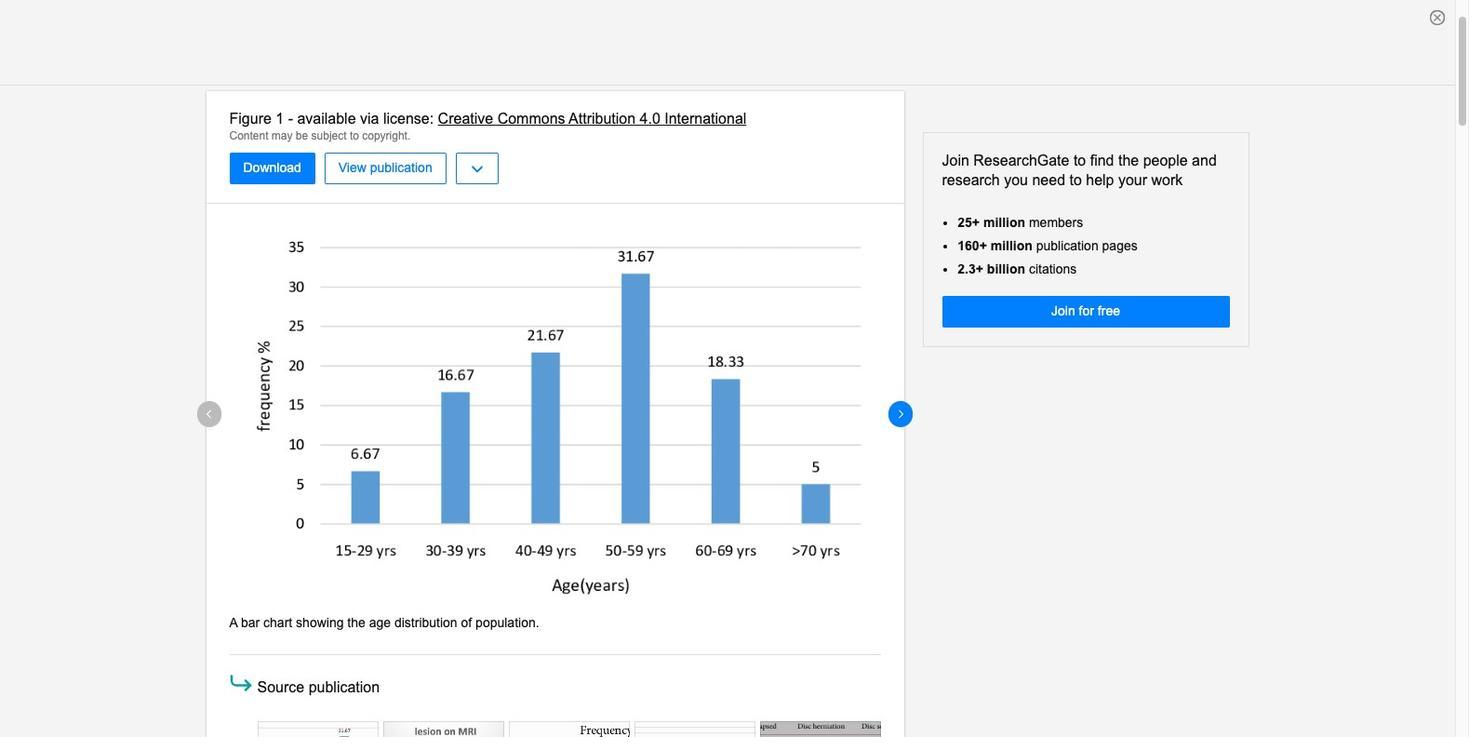 Task type: locate. For each thing, give the bounding box(es) containing it.
join left for
[[1052, 304, 1076, 318]]

the inside join researchgate to find the people and research you need to help your work
[[1119, 153, 1139, 168]]

join inside join researchgate to find the people and research you need to help your work
[[942, 153, 970, 168]]

the left the age
[[347, 615, 366, 630]]

researchgate
[[974, 153, 1070, 168]]

copyright.
[[362, 129, 411, 142]]

figure
[[229, 111, 272, 127]]

the for showing
[[347, 615, 366, 630]]

2.3+
[[958, 261, 984, 276]]

content
[[229, 129, 269, 142]]

-
[[288, 111, 293, 127]]

may
[[272, 129, 293, 142]]

view
[[339, 160, 367, 175]]

publication down members
[[1036, 238, 1099, 253]]

your
[[1119, 172, 1148, 188]]

join up research
[[942, 153, 970, 168]]

need
[[1032, 172, 1066, 188]]

1 vertical spatial publication
[[1036, 238, 1099, 253]]

size m image
[[227, 669, 255, 697]]

million
[[984, 215, 1026, 229], [991, 238, 1033, 253]]

the
[[1119, 153, 1139, 168], [347, 615, 366, 630]]

0 vertical spatial million
[[984, 215, 1026, 229]]

billion
[[987, 261, 1026, 276]]

main content
[[0, 91, 1456, 737]]

figure 1 - available via license: creative commons attribution 4.0 international content may be subject to copyright.
[[229, 111, 747, 142]]

1 horizontal spatial the
[[1119, 153, 1139, 168]]

million up billion
[[991, 238, 1033, 253]]

license:
[[383, 111, 434, 127]]

1 vertical spatial join
[[1052, 304, 1076, 318]]

0 vertical spatial the
[[1119, 153, 1139, 168]]

1
[[276, 111, 284, 127]]

creative
[[438, 111, 493, 127]]

1 horizontal spatial join
[[1052, 304, 1076, 318]]

work
[[1152, 172, 1183, 188]]

for
[[1079, 304, 1094, 318]]

25+
[[958, 215, 980, 229]]

publication for view publication
[[370, 160, 432, 175]]

view publication
[[339, 160, 432, 175]]

research
[[942, 172, 1000, 188]]

chart
[[263, 615, 292, 630]]

join
[[942, 153, 970, 168], [1052, 304, 1076, 318]]

publication right source
[[309, 680, 380, 695]]

attribution
[[569, 111, 636, 127]]

free
[[1098, 304, 1120, 318]]

2 vertical spatial publication
[[309, 680, 380, 695]]

download link
[[229, 153, 315, 185]]

to left 'find'
[[1074, 153, 1086, 168]]

of
[[461, 615, 472, 630]]

1 vertical spatial the
[[347, 615, 366, 630]]

million right the 25+
[[984, 215, 1026, 229]]

publication down the copyright. at the top of page
[[370, 160, 432, 175]]

0 horizontal spatial the
[[347, 615, 366, 630]]

0 vertical spatial join
[[942, 153, 970, 168]]

0 vertical spatial publication
[[370, 160, 432, 175]]

commons
[[498, 111, 565, 127]]

to left help
[[1070, 172, 1082, 188]]

0 vertical spatial to
[[350, 129, 359, 142]]

to inside figure 1 - available via license: creative commons attribution 4.0 international content may be subject to copyright.
[[350, 129, 359, 142]]

2 vertical spatial to
[[1070, 172, 1082, 188]]

pages
[[1102, 238, 1138, 253]]

25+ million members 160+ million publication pages 2.3+ billion citations
[[958, 215, 1138, 276]]

0 horizontal spatial join
[[942, 153, 970, 168]]

to right subject
[[350, 129, 359, 142]]

the up your
[[1119, 153, 1139, 168]]

to
[[350, 129, 359, 142], [1074, 153, 1086, 168], [1070, 172, 1082, 188]]

publication
[[370, 160, 432, 175], [1036, 238, 1099, 253], [309, 680, 380, 695]]

publication inside 25+ million members 160+ million publication pages 2.3+ billion citations
[[1036, 238, 1099, 253]]

you
[[1004, 172, 1028, 188]]



Task type: describe. For each thing, give the bounding box(es) containing it.
available
[[297, 111, 356, 127]]

population.
[[476, 615, 539, 630]]

creative commons attribution 4.0 international link
[[438, 111, 747, 127]]

via
[[360, 111, 379, 127]]

a
[[229, 615, 237, 630]]

4.0
[[640, 111, 661, 127]]

international
[[665, 111, 747, 127]]

a bar chart showing the age distribution of population.
[[229, 615, 543, 630]]

source
[[257, 680, 305, 695]]

view publication link
[[325, 153, 446, 185]]

publication for source publication
[[309, 680, 380, 695]]

age
[[369, 615, 391, 630]]

160+
[[958, 238, 987, 253]]

download
[[243, 160, 301, 175]]

a bar chart showing the age distribution of population. image
[[229, 227, 881, 600]]

the for find
[[1119, 153, 1139, 168]]

join for join for free
[[1052, 304, 1076, 318]]

main content containing figure 1
[[0, 91, 1456, 737]]

be
[[296, 129, 308, 142]]

join for free
[[1052, 304, 1120, 318]]

join researchgate to find the people and research you need to help your work
[[942, 153, 1217, 188]]

join for free link
[[942, 296, 1230, 328]]

members
[[1029, 215, 1084, 229]]

bar
[[241, 615, 260, 630]]

citations
[[1029, 261, 1077, 276]]

1 vertical spatial million
[[991, 238, 1033, 253]]

distribution
[[395, 615, 458, 630]]

join for join researchgate to find the people and research you need to help your work
[[942, 153, 970, 168]]

find
[[1090, 153, 1114, 168]]

people
[[1143, 153, 1188, 168]]

1 vertical spatial to
[[1074, 153, 1086, 168]]

and
[[1192, 153, 1217, 168]]

source publication
[[257, 680, 380, 695]]

help
[[1086, 172, 1114, 188]]

subject
[[311, 129, 347, 142]]

showing
[[296, 615, 344, 630]]



Task type: vqa. For each thing, say whether or not it's contained in the screenshot.
Join for Join ResearchGate to find the people and research you need to help your work
yes



